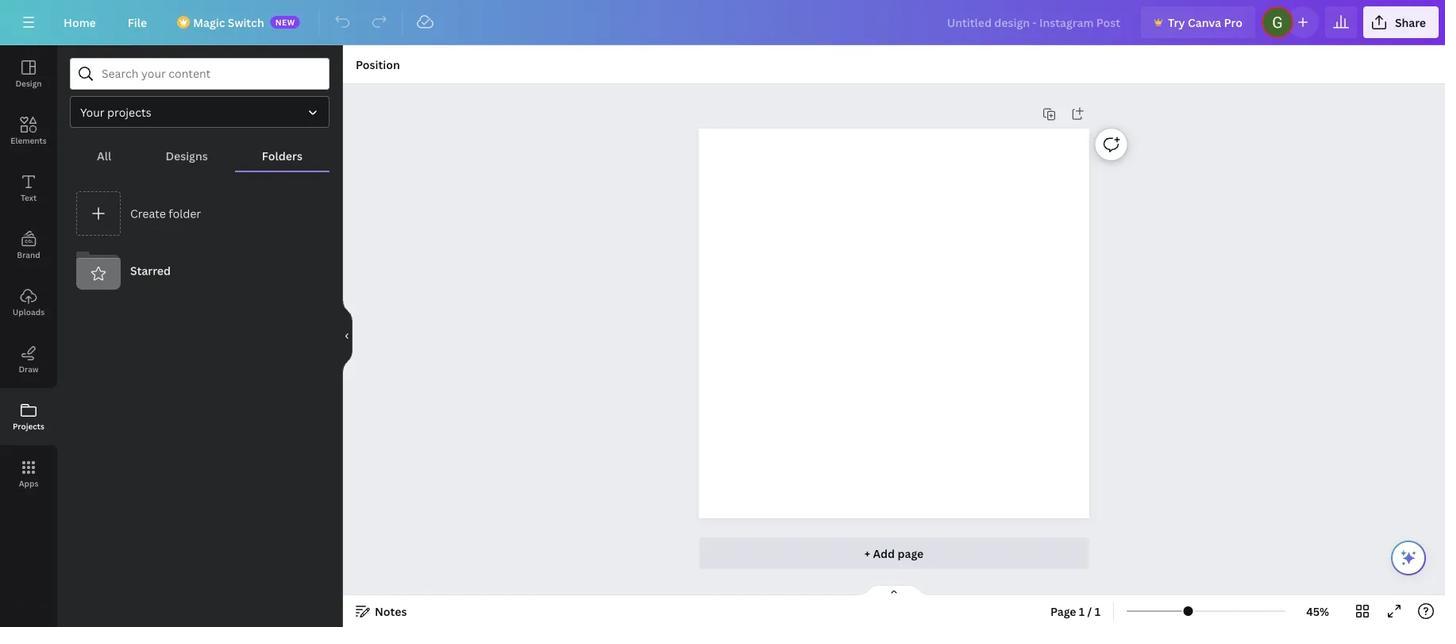 Task type: locate. For each thing, give the bounding box(es) containing it.
all
[[97, 148, 111, 163]]

+
[[865, 546, 871, 561]]

1 left /
[[1079, 604, 1085, 619]]

draw button
[[0, 331, 57, 388]]

share button
[[1364, 6, 1439, 38]]

1 right /
[[1095, 604, 1101, 619]]

text button
[[0, 160, 57, 217]]

home link
[[51, 6, 109, 38]]

notes
[[375, 604, 407, 619]]

brand button
[[0, 217, 57, 274]]

position button
[[349, 52, 406, 77]]

starred button
[[70, 242, 330, 299]]

starred
[[130, 263, 171, 278]]

2 1 from the left
[[1095, 604, 1101, 619]]

notes button
[[349, 599, 413, 624]]

new
[[275, 17, 295, 27]]

pro
[[1224, 15, 1243, 30]]

position
[[356, 57, 400, 72]]

magic switch
[[193, 15, 264, 30]]

1
[[1079, 604, 1085, 619], [1095, 604, 1101, 619]]

try canva pro button
[[1141, 6, 1256, 38]]

0 horizontal spatial 1
[[1079, 604, 1085, 619]]

file button
[[115, 6, 160, 38]]

hide image
[[342, 298, 353, 374]]

design
[[15, 78, 42, 89]]

designs
[[166, 148, 208, 163]]

try canva pro
[[1168, 15, 1243, 30]]

magic
[[193, 15, 225, 30]]

projects button
[[0, 388, 57, 446]]

folder
[[169, 206, 201, 221]]

canva assistant image
[[1399, 549, 1419, 568]]

draw
[[19, 364, 39, 374]]

designs button
[[138, 141, 235, 171]]

home
[[64, 15, 96, 30]]

try
[[1168, 15, 1186, 30]]

your projects
[[80, 104, 151, 120]]

canva
[[1188, 15, 1222, 30]]

brand
[[17, 249, 40, 260]]

1 horizontal spatial 1
[[1095, 604, 1101, 619]]

Select ownership filter button
[[70, 96, 330, 128]]

elements
[[11, 135, 47, 146]]

page
[[1051, 604, 1077, 619]]

design button
[[0, 45, 57, 102]]

side panel tab list
[[0, 45, 57, 503]]



Task type: vqa. For each thing, say whether or not it's contained in the screenshot.
DESIGNS button
yes



Task type: describe. For each thing, give the bounding box(es) containing it.
folders button
[[235, 141, 330, 171]]

create folder button
[[70, 185, 330, 242]]

+ add page
[[865, 546, 924, 561]]

file
[[128, 15, 147, 30]]

text
[[21, 192, 37, 203]]

switch
[[228, 15, 264, 30]]

uploads
[[13, 307, 45, 317]]

45% button
[[1292, 599, 1344, 624]]

+ add page button
[[699, 538, 1089, 569]]

projects
[[13, 421, 44, 432]]

main menu bar
[[0, 0, 1446, 45]]

all button
[[70, 141, 138, 171]]

share
[[1395, 15, 1426, 30]]

apps button
[[0, 446, 57, 503]]

your
[[80, 104, 105, 120]]

elements button
[[0, 102, 57, 160]]

page 1 / 1
[[1051, 604, 1101, 619]]

1 1 from the left
[[1079, 604, 1085, 619]]

create
[[130, 206, 166, 221]]

folders
[[262, 148, 303, 163]]

45%
[[1307, 604, 1330, 619]]

projects
[[107, 104, 151, 120]]

uploads button
[[0, 274, 57, 331]]

apps
[[19, 478, 38, 489]]

page
[[898, 546, 924, 561]]

show pages image
[[856, 585, 932, 597]]

Search your content search field
[[102, 59, 319, 89]]

add
[[873, 546, 895, 561]]

/
[[1088, 604, 1092, 619]]

create folder
[[130, 206, 201, 221]]

Design title text field
[[935, 6, 1135, 38]]



